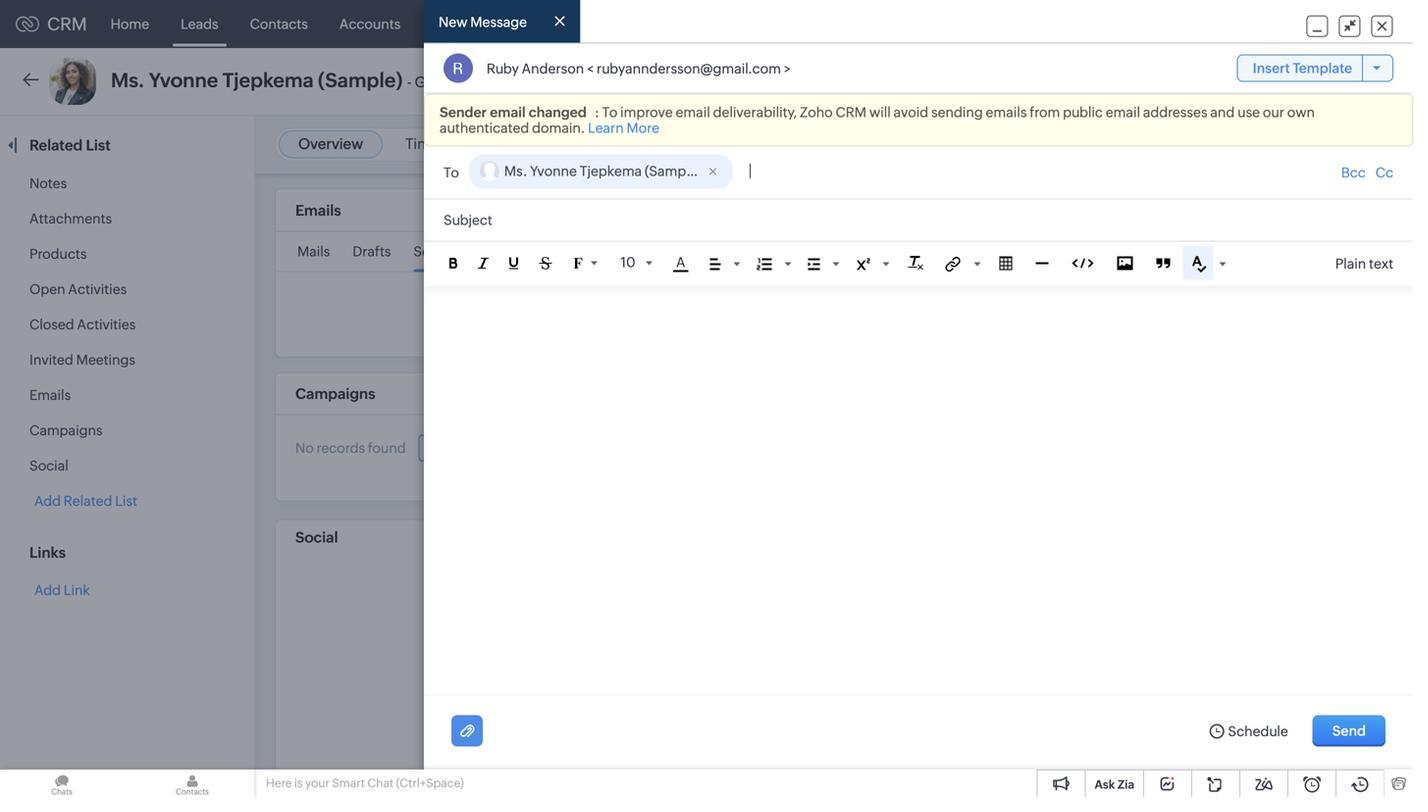 Task type: vqa. For each thing, say whether or not it's contained in the screenshot.
Channels image
no



Task type: locate. For each thing, give the bounding box(es) containing it.
to for to
[[444, 165, 459, 180]]

2 horizontal spatial email
[[1106, 104, 1140, 120]]

0 vertical spatial crm
[[47, 14, 87, 34]]

related list
[[29, 137, 114, 154]]

send
[[1332, 724, 1366, 739]]

and
[[1210, 104, 1235, 120]]

1 add from the top
[[34, 494, 61, 509]]

1 vertical spatial yvonne
[[530, 163, 577, 179]]

to left more
[[602, 104, 618, 120]]

1 vertical spatial social
[[295, 529, 338, 546]]

1 horizontal spatial tjepkema
[[580, 163, 642, 179]]

home
[[110, 16, 149, 32]]

drafts
[[353, 244, 391, 259]]

1 horizontal spatial yvonne
[[530, 163, 577, 179]]

0 vertical spatial ms.
[[111, 69, 145, 92]]

plain text
[[1335, 256, 1394, 272]]

0 vertical spatial social
[[29, 458, 68, 474]]

campaigns up the records
[[295, 386, 375, 403]]

0 vertical spatial yvonne
[[149, 69, 218, 92]]

deals
[[432, 16, 467, 32]]

notes link
[[29, 176, 67, 191]]

search image
[[1128, 16, 1144, 32]]

meetings right tasks link
[[565, 16, 624, 32]]

calendar image
[[1205, 16, 1222, 32]]

related
[[29, 137, 83, 154], [64, 494, 112, 509]]

profile element
[[1313, 0, 1368, 48]]

1 horizontal spatial emails
[[295, 202, 341, 219]]

zoho
[[800, 104, 833, 120]]

timeline link
[[405, 135, 464, 153]]

spell check image
[[1192, 256, 1207, 273]]

add link
[[34, 583, 90, 599]]

overview link
[[298, 135, 363, 153]]

0 vertical spatial activities
[[68, 282, 127, 297]]

tjepkema for ms. yvonne tjepkema (sample)
[[580, 163, 642, 179]]

tjepkema down "contacts" link
[[223, 69, 314, 92]]

search element
[[1116, 0, 1156, 48]]

1 horizontal spatial :
[[1301, 142, 1305, 157]]

crm right logo
[[47, 14, 87, 34]]

leads link
[[165, 0, 234, 48]]

yvonne down domain.
[[530, 163, 577, 179]]

public
[[1063, 104, 1103, 120]]

products
[[29, 246, 87, 262]]

0 vertical spatial to
[[602, 104, 618, 120]]

add
[[34, 494, 61, 509], [34, 583, 61, 599]]

emails up mails
[[295, 202, 341, 219]]

emails down invited
[[29, 388, 71, 403]]

here
[[266, 777, 292, 790]]

ms.
[[111, 69, 145, 92], [504, 163, 527, 179]]

social
[[29, 458, 68, 474], [295, 529, 338, 546]]

1 vertical spatial :
[[1301, 142, 1305, 157]]

social down campaigns link
[[29, 458, 68, 474]]

crm left the "will"
[[836, 104, 867, 120]]

1 horizontal spatial crm
[[836, 104, 867, 120]]

signals image
[[1168, 16, 1182, 32]]

tasks link
[[483, 0, 549, 48]]

insert template
[[1253, 60, 1352, 76]]

1 horizontal spatial email
[[676, 104, 710, 120]]

template
[[1293, 60, 1352, 76]]

avoid
[[894, 104, 929, 120]]

invited
[[29, 352, 73, 368]]

accounts link
[[324, 0, 416, 48]]

yvonne
[[149, 69, 218, 92], [530, 163, 577, 179]]

mails
[[297, 244, 330, 259]]

3 email from the left
[[1106, 104, 1140, 120]]

scheduled
[[413, 244, 482, 259]]

to
[[602, 104, 618, 120], [444, 165, 459, 180]]

1 vertical spatial (sample)
[[645, 163, 701, 179]]

0 horizontal spatial meetings
[[76, 352, 135, 368]]

0 vertical spatial meetings
[[565, 16, 624, 32]]

list image
[[757, 259, 772, 271]]

is
[[294, 777, 303, 790]]

social link
[[29, 458, 68, 474]]

campaigns down emails link
[[29, 423, 103, 439]]

1 vertical spatial add
[[34, 583, 61, 599]]

crm link
[[16, 14, 87, 34]]

0 vertical spatial tjepkema
[[223, 69, 314, 92]]

1 horizontal spatial ms.
[[504, 163, 527, 179]]

ms. yvonne tjepkema (sample)
[[504, 163, 701, 179]]

ms. down home
[[111, 69, 145, 92]]

1 horizontal spatial campaigns
[[295, 386, 375, 403]]

0 horizontal spatial to
[[444, 165, 459, 180]]

: right changed
[[595, 104, 602, 120]]

0 horizontal spatial (sample)
[[318, 69, 403, 92]]

activities
[[68, 282, 127, 297], [77, 317, 136, 333]]

emails link
[[29, 388, 71, 403]]

meetings down closed activities link in the top of the page
[[76, 352, 135, 368]]

0 horizontal spatial crm
[[47, 14, 87, 34]]

related up notes
[[29, 137, 83, 154]]

related down social link
[[64, 494, 112, 509]]

more
[[627, 120, 659, 136]]

(sample) left -
[[318, 69, 403, 92]]

0 vertical spatial related
[[29, 137, 83, 154]]

last update : a while ago
[[1228, 142, 1374, 157]]

products link
[[29, 246, 87, 262]]

edit button
[[1190, 66, 1256, 97]]

1 horizontal spatial social
[[295, 529, 338, 546]]

plain
[[1335, 256, 1366, 272]]

a
[[1308, 142, 1314, 157]]

insert
[[1253, 60, 1290, 76]]

1 vertical spatial tjepkema
[[580, 163, 642, 179]]

activities up closed activities link in the top of the page
[[68, 282, 127, 297]]

learn
[[588, 120, 624, 136]]

0 vertical spatial emails
[[295, 202, 341, 219]]

0 vertical spatial add
[[34, 494, 61, 509]]

0 horizontal spatial yvonne
[[149, 69, 218, 92]]

create menu image
[[1080, 12, 1104, 36]]

1 email from the left
[[490, 104, 526, 120]]

2 add from the top
[[34, 583, 61, 599]]

script image
[[856, 259, 870, 271]]

improve
[[620, 104, 673, 120]]

yvonne down leads
[[149, 69, 218, 92]]

tjepkema
[[223, 69, 314, 92], [580, 163, 642, 179]]

1 vertical spatial ms.
[[504, 163, 527, 179]]

1 vertical spatial to
[[444, 165, 459, 180]]

to for to improve email deliverability, zoho crm will avoid sending emails from public email addresses and use our own authenticated domain.
[[602, 104, 618, 120]]

10
[[621, 255, 636, 270]]

email right public
[[1106, 104, 1140, 120]]

logo image
[[16, 16, 39, 32]]

1 vertical spatial activities
[[77, 317, 136, 333]]

activities for closed activities
[[77, 317, 136, 333]]

ask zia
[[1095, 779, 1134, 792]]

link
[[64, 583, 90, 599]]

to inside 'to improve email deliverability, zoho crm will avoid sending emails from public email addresses and use our own authenticated domain.'
[[602, 104, 618, 120]]

1 horizontal spatial list
[[115, 494, 137, 509]]

1 horizontal spatial (sample)
[[645, 163, 701, 179]]

closed activities link
[[29, 317, 136, 333]]

None text field
[[750, 160, 848, 182]]

0 vertical spatial list
[[86, 137, 111, 154]]

indent image
[[808, 259, 820, 271]]

schedule
[[1228, 724, 1288, 740]]

emails
[[986, 104, 1027, 120]]

home link
[[95, 0, 165, 48]]

(sample) down more
[[645, 163, 701, 179]]

contacts
[[250, 16, 308, 32]]

meetings
[[565, 16, 624, 32], [76, 352, 135, 368]]

add for add link
[[34, 583, 61, 599]]

0 horizontal spatial campaigns
[[29, 423, 103, 439]]

tjepkema down "learn" at the left top
[[580, 163, 642, 179]]

invited meetings link
[[29, 352, 135, 368]]

update
[[1255, 142, 1298, 157]]

activities up invited meetings link
[[77, 317, 136, 333]]

1 vertical spatial crm
[[836, 104, 867, 120]]

1 vertical spatial campaigns
[[29, 423, 103, 439]]

1 horizontal spatial to
[[602, 104, 618, 120]]

closed activities
[[29, 317, 136, 333]]

domain.
[[532, 120, 585, 136]]

0 horizontal spatial emails
[[29, 388, 71, 403]]

: left a
[[1301, 142, 1305, 157]]

(sample) for ms. yvonne tjepkema (sample)
[[645, 163, 701, 179]]

learn more link
[[588, 120, 659, 136]]

0 horizontal spatial :
[[595, 104, 602, 120]]

:
[[595, 104, 602, 120], [1301, 142, 1305, 157]]

to down timeline
[[444, 165, 459, 180]]

(sample) for ms. yvonne tjepkema (sample) - grayson
[[318, 69, 403, 92]]

0 horizontal spatial ms.
[[111, 69, 145, 92]]

list
[[86, 137, 111, 154], [115, 494, 137, 509]]

ms. for ms. yvonne tjepkema (sample) - grayson
[[111, 69, 145, 92]]

1 vertical spatial list
[[115, 494, 137, 509]]

sending
[[931, 104, 983, 120]]

0 horizontal spatial social
[[29, 458, 68, 474]]

(sample)
[[318, 69, 403, 92], [645, 163, 701, 179]]

accounts
[[339, 16, 401, 32]]

0 horizontal spatial list
[[86, 137, 111, 154]]

add left link
[[34, 583, 61, 599]]

0 vertical spatial (sample)
[[318, 69, 403, 92]]

email right sender
[[490, 104, 526, 120]]

attachments link
[[29, 211, 112, 227]]

will
[[869, 104, 891, 120]]

0 horizontal spatial tjepkema
[[223, 69, 314, 92]]

new
[[439, 14, 468, 30]]

meetings link
[[549, 0, 640, 48]]

ms. down authenticated
[[504, 163, 527, 179]]

email right improve
[[676, 104, 710, 120]]

0 horizontal spatial email
[[490, 104, 526, 120]]

0 vertical spatial :
[[595, 104, 602, 120]]

here is your smart chat (ctrl+space)
[[266, 777, 464, 790]]

social down no
[[295, 529, 338, 546]]

add down social link
[[34, 494, 61, 509]]



Task type: describe. For each thing, give the bounding box(es) containing it.
activities for open activities
[[68, 282, 127, 297]]

edit
[[1211, 74, 1236, 89]]

ms. for ms. yvonne tjepkema (sample)
[[504, 163, 527, 179]]

1 horizontal spatial meetings
[[565, 16, 624, 32]]

1 vertical spatial meetings
[[76, 352, 135, 368]]

no
[[295, 441, 314, 457]]

found
[[368, 441, 406, 457]]

tjepkema for ms. yvonne tjepkema (sample) - grayson
[[223, 69, 314, 92]]

deals link
[[416, 0, 483, 48]]

leads
[[181, 16, 218, 32]]

links image
[[946, 257, 961, 273]]

insert template button
[[1237, 54, 1394, 82]]

(ctrl+space)
[[396, 777, 464, 790]]

timeline
[[405, 135, 464, 153]]

1 vertical spatial related
[[64, 494, 112, 509]]

attachments
[[29, 211, 112, 227]]

ms. yvonne tjepkema (sample) - grayson
[[111, 69, 472, 92]]

bcc
[[1341, 165, 1366, 180]]

notes
[[29, 176, 67, 191]]

smart
[[332, 777, 365, 790]]

changed
[[529, 104, 587, 120]]

alignment image
[[710, 259, 721, 271]]

ask
[[1095, 779, 1115, 792]]

grayson
[[415, 74, 472, 91]]

chats image
[[0, 770, 124, 798]]

previous record image
[[1337, 75, 1345, 88]]

ago
[[1351, 142, 1374, 157]]

crm inside 'to improve email deliverability, zoho crm will avoid sending emails from public email addresses and use our own authenticated domain.'
[[836, 104, 867, 120]]

closed
[[29, 317, 74, 333]]

open
[[29, 282, 65, 297]]

from
[[1030, 104, 1060, 120]]

to improve email deliverability, zoho crm will avoid sending emails from public email addresses and use our own authenticated domain.
[[440, 104, 1315, 136]]

new message
[[439, 14, 527, 30]]

yvonne for ms. yvonne tjepkema (sample) - grayson
[[149, 69, 218, 92]]

next record image
[[1369, 75, 1382, 88]]

our
[[1263, 104, 1285, 120]]

invited meetings
[[29, 352, 135, 368]]

create menu element
[[1068, 0, 1116, 48]]

2 email from the left
[[676, 104, 710, 120]]

cc
[[1376, 165, 1394, 180]]

send button
[[1313, 716, 1386, 747]]

a link
[[673, 255, 689, 272]]

use
[[1238, 104, 1260, 120]]

tasks
[[498, 16, 533, 32]]

signals element
[[1156, 0, 1193, 48]]

0 vertical spatial campaigns
[[295, 386, 375, 403]]

1 vertical spatial emails
[[29, 388, 71, 403]]

message
[[470, 14, 527, 30]]

open activities link
[[29, 282, 127, 297]]

own
[[1287, 104, 1315, 120]]

no records found
[[295, 441, 406, 457]]

a
[[676, 255, 686, 270]]

links
[[29, 545, 66, 562]]

sender
[[440, 104, 487, 120]]

records
[[317, 441, 365, 457]]

open activities
[[29, 282, 127, 297]]

contacts link
[[234, 0, 324, 48]]

sender email changed
[[440, 104, 587, 120]]

10 link
[[618, 252, 653, 273]]

-
[[407, 74, 412, 91]]

add for add related list
[[34, 494, 61, 509]]

campaigns link
[[29, 423, 103, 439]]

while
[[1317, 142, 1349, 157]]

text
[[1369, 256, 1394, 272]]

chat
[[367, 777, 394, 790]]

your
[[305, 777, 330, 790]]

add related list
[[34, 494, 137, 509]]

yvonne for ms. yvonne tjepkema (sample)
[[530, 163, 577, 179]]

profile image
[[1325, 8, 1356, 40]]

contacts image
[[131, 770, 254, 798]]

authenticated
[[440, 120, 529, 136]]

Subject text field
[[424, 200, 1413, 241]]

addresses
[[1143, 104, 1208, 120]]

overview
[[298, 135, 363, 153]]



